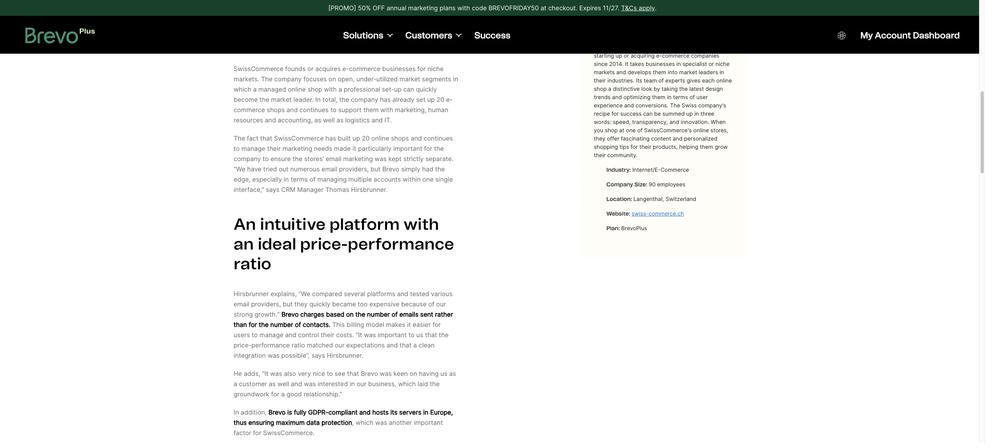 Task type: vqa. For each thing, say whether or not it's contained in the screenshot.
the chat
no



Task type: locate. For each thing, give the bounding box(es) containing it.
in up into
[[677, 61, 681, 67]]

20 inside swisscommerce founds or acquires e-commerce businesses for niche markets. the company focuses on open, under-utilized market segments in which a managed online shop with a professional set-up can quickly become the market leader. in total, the company has already set up 20 e- commerce shops and continues to support them with marketing, human resources and accounting, as well as logistics and it.
[[437, 96, 445, 104]]

to left 'see'
[[327, 370, 333, 378]]

terms inside the fact that swisscommerce has built up 20 online shops and continues to manage their marketing needs made it particularly important for the company to ensure the stores' email marketing was kept strictly separate. "we have tried out numerous email providers, but brevo simply had the edge, especially in terms of managing multiple accounts within one single interface," says crm manager thomas hirsbrunner.
[[291, 175, 308, 183]]

businesses up 'utilized'
[[382, 65, 416, 73]]

. "
[[276, 311, 282, 319]]

was inside , which was another important factor for swisscommerce.
[[375, 419, 387, 427]]

1 horizontal spatial ratio
[[292, 341, 305, 349]]

tips
[[620, 144, 629, 150]]

company
[[607, 181, 633, 188]]

and inside brevo is fully gdpr-compliant and hosts its servers in europe, thus ensuring maximum data protection
[[360, 409, 371, 417]]

0 vertical spatial one
[[626, 127, 636, 134]]

website: swiss-commerce.ch
[[607, 210, 684, 217]]

says down especially
[[266, 186, 280, 194]]

the down separate.
[[435, 165, 445, 173]]

0 vertical spatial but
[[371, 165, 381, 173]]

email inside hirsbrunner explains, "we compared several platforms and tested various email providers, but they quickly became too expensive because of our strong growth
[[234, 300, 249, 308]]

fully
[[294, 409, 307, 417]]

the down managed
[[260, 96, 269, 104]]

three
[[701, 110, 715, 117]]

set-
[[382, 85, 394, 93]]

commerce
[[661, 166, 689, 173]]

manage inside the fact that swisscommerce has built up 20 online shops and continues to manage their marketing needs made it particularly important for the company to ensure the stores' email marketing was kept strictly separate. "we have tried out numerous email providers, but brevo simply had the edge, especially in terms of managing multiple accounts within one single interface," says crm manager thomas hirsbrunner.
[[242, 145, 265, 153]]

at down speed,
[[620, 127, 625, 134]]

than
[[234, 321, 247, 329]]

has up companies
[[698, 44, 708, 51]]

2 horizontal spatial the
[[670, 102, 680, 109]]

hirsbrunner. down multiple on the left top of page
[[351, 186, 388, 194]]

0 horizontal spatial which
[[234, 85, 251, 93]]

0 vertical spatial it
[[353, 145, 356, 153]]

them up team
[[653, 69, 667, 76]]

us inside this billing model makes it easier for users to manage and control their costs. "it was important to us that the price-performance ratio matched our expectations and that a clean integration was possible", says hirsbrunner.
[[417, 331, 424, 339]]

2 horizontal spatial market
[[679, 69, 698, 76]]

growth
[[255, 311, 276, 319]]

for inside he adds, "it was also very nice to see that brevo was keen on having us as a customer as well and was interested in our business, which laid the groundwork for a good relationship."
[[271, 390, 280, 398]]

that up clean
[[425, 331, 437, 339]]

factor
[[234, 429, 251, 437]]

0 horizontal spatial "we
[[234, 165, 246, 173]]

0 horizontal spatial businesses
[[382, 65, 416, 73]]

0 vertical spatial 20
[[437, 96, 445, 104]]

0 horizontal spatial it
[[353, 145, 356, 153]]

swiss-
[[632, 210, 649, 217]]

0 vertical spatial providers,
[[339, 165, 369, 173]]

takes
[[630, 61, 644, 67]]

shops down managed
[[267, 106, 285, 114]]

at
[[541, 4, 547, 12], [620, 127, 625, 134]]

platform
[[330, 215, 400, 234]]

expectations
[[346, 341, 385, 349]]

1 horizontal spatial niche
[[716, 61, 730, 67]]

hirsbrunner explains, "we compared several platforms and tested various email providers, but they quickly became too expensive because of our strong growth
[[234, 290, 453, 319]]

niche inside swisscommerce founds or acquires e-commerce businesses for niche markets. the company focuses on open, under-utilized market segments in which a managed online shop with a professional set-up can quickly become the market leader. in total, the company has already set up 20 e- commerce shops and continues to support them with marketing, human resources and accounting, as well as logistics and it.
[[428, 65, 444, 73]]

e- up open,
[[343, 65, 349, 73]]

e- right acquiring
[[657, 52, 662, 59]]

our inside this billing model makes it easier for users to manage and control their costs. "it was important to us that the price-performance ratio matched our expectations and that a clean integration was possible", says hirsbrunner.
[[335, 341, 345, 349]]

became
[[332, 300, 356, 308]]

manager
[[297, 186, 324, 194]]

switzerland
[[666, 196, 697, 202]]

0 vertical spatial continues
[[300, 106, 329, 114]]

1 horizontal spatial number
[[367, 311, 390, 319]]

email up managing
[[322, 165, 337, 173]]

2 horizontal spatial on
[[410, 370, 417, 378]]

website:
[[607, 211, 631, 217]]

1 horizontal spatial our
[[357, 380, 367, 388]]

and inside he adds, "it was also very nice to see that brevo was keen on having us as a customer as well and was interested in our business, which laid the groundwork for a good relationship."
[[291, 380, 302, 388]]

in inside brevo is fully gdpr-compliant and hosts its servers in europe, thus ensuring maximum data protection
[[423, 409, 429, 417]]

their up the ensure
[[267, 145, 281, 153]]

1 horizontal spatial market
[[400, 75, 420, 83]]

crm
[[281, 186, 296, 194]]

online up leader.
[[288, 85, 306, 93]]

company up have
[[234, 155, 261, 163]]

2 vertical spatial has
[[326, 134, 336, 142]]

1 horizontal spatial .
[[655, 4, 657, 12]]

the inside this billing model makes it easier for users to manage and control their costs. "it was important to us that the price-performance ratio matched our expectations and that a clean integration was possible", says hirsbrunner.
[[439, 331, 449, 339]]

0 horizontal spatial in
[[234, 409, 239, 417]]

1 vertical spatial says
[[312, 352, 325, 360]]

a left good
[[281, 390, 285, 398]]

our down costs.
[[335, 341, 345, 349]]

our down 'various'
[[436, 300, 446, 308]]

adds,
[[244, 370, 260, 378]]

one up fascinating
[[626, 127, 636, 134]]

0 horizontal spatial quickly
[[309, 300, 331, 308]]

utilized
[[377, 75, 398, 83]]

ratio up "possible","
[[292, 341, 305, 349]]

also
[[284, 370, 296, 378]]

button image
[[838, 32, 846, 40]]

1 vertical spatial manage
[[260, 331, 284, 339]]

continues inside the fact that swisscommerce has built up 20 online shops and continues to manage their marketing needs made it particularly important for the company to ensure the stores' email marketing was kept strictly separate. "we have tried out numerous email providers, but brevo simply had the edge, especially in terms of managing multiple accounts within one single interface," says crm manager thomas hirsbrunner.
[[424, 134, 453, 142]]

says down matched
[[312, 352, 325, 360]]

us right "having"
[[441, 370, 448, 378]]

the down experts
[[680, 85, 688, 92]]

be
[[654, 110, 661, 117]]

market
[[679, 69, 698, 76], [400, 75, 420, 83], [271, 96, 292, 104]]

1 vertical spatial one
[[423, 175, 434, 183]]

hirsbrunner. up 'see'
[[327, 352, 364, 360]]

and down makes
[[387, 341, 398, 349]]

. right t&cs
[[655, 4, 657, 12]]

0 vertical spatial manage
[[242, 145, 265, 153]]

our inside hirsbrunner explains, "we compared several platforms and tested various email providers, but they quickly became too expensive because of our strong growth
[[436, 300, 446, 308]]

offer
[[607, 135, 620, 142]]

hirsbrunner. inside the fact that swisscommerce has built up 20 online shops and continues to manage their marketing needs made it particularly important for the company to ensure the stores' email marketing was kept strictly separate. "we have tried out numerous email providers, but brevo simply had the edge, especially in terms of managing multiple accounts within one single interface," says crm manager thomas hirsbrunner.
[[351, 186, 388, 194]]

0 vertical spatial terms
[[673, 94, 688, 100]]

1 vertical spatial "we
[[299, 290, 310, 298]]

0 vertical spatial performance
[[348, 234, 454, 254]]

it down emails
[[407, 321, 411, 329]]

he
[[234, 370, 242, 378]]

1 vertical spatial terms
[[291, 175, 308, 183]]

swisscommerce inside swisscommerce founds or acquires e-commerce businesses for niche markets. the company focuses on open, under-utilized market segments in which a managed online shop with a professional set-up can quickly become the market leader. in total, the company has already set up 20 e- commerce shops and continues to support them with marketing, human resources and accounting, as well as logistics and it.
[[234, 65, 284, 73]]

2 vertical spatial our
[[357, 380, 367, 388]]

important inside the fact that swisscommerce has built up 20 online shops and continues to manage their marketing needs made it particularly important for the company to ensure the stores' email marketing was kept strictly separate. "we have tried out numerous email providers, but brevo simply had the edge, especially in terms of managing multiple accounts within one single interface," says crm manager thomas hirsbrunner.
[[393, 145, 422, 153]]

up right built
[[353, 134, 360, 142]]

1 vertical spatial continues
[[424, 134, 453, 142]]

up up 2014.
[[616, 52, 622, 59]]

dashboard
[[913, 30, 960, 41]]

their inside this billing model makes it easier for users to manage and control their costs. "it was important to us that the price-performance ratio matched our expectations and that a clean integration was possible", says hirsbrunner.
[[321, 331, 334, 339]]

emails
[[400, 311, 419, 319]]

shop up offer
[[605, 127, 618, 134]]

businesses inside swisscommerce founds or acquires e-commerce businesses for niche markets. the company focuses on open, under-utilized market segments in which a managed online shop with a professional set-up can quickly become the market leader. in total, the company has already set up 20 e- commerce shops and continues to support them with marketing, human resources and accounting, as well as logistics and it.
[[382, 65, 416, 73]]

has inside as a company builder, swisscommerce has been starting up or acquiring e-commerce companies since 2014. it takes businesses in specialist or niche markets and develops them into market leaders in their industries. its team of experts gives each online shop a distinctive look by taking the latest design trends and optimizing them in terms of user experience and conversions. the swiss company's recipe for success can be summed up in three words: speed, transparency, and innovation. when you shop at one of swisscommerce's online stores, they offer fascinating content and personalized shopping tips for their products, helping them grow their community.
[[698, 44, 708, 51]]

,
[[352, 419, 354, 427]]

nice
[[313, 370, 325, 378]]

on
[[329, 75, 336, 83], [346, 311, 354, 319], [410, 370, 417, 378]]

email down made
[[326, 155, 342, 163]]

0 vertical spatial us
[[417, 331, 424, 339]]

but
[[371, 165, 381, 173], [283, 300, 293, 308]]

a left clean
[[413, 341, 417, 349]]

price-
[[300, 234, 348, 254], [234, 341, 252, 349]]

performance inside this billing model makes it easier for users to manage and control their costs. "it was important to us that the price-performance ratio matched our expectations and that a clean integration was possible", says hirsbrunner.
[[252, 341, 290, 349]]

0 horizontal spatial well
[[278, 380, 289, 388]]

swisscommerce founds or acquires e-commerce businesses for niche markets. the company focuses on open, under-utilized market segments in which a managed online shop with a professional set-up can quickly become the market leader. in total, the company has already set up 20 e- commerce shops and continues to support them with marketing, human resources and accounting, as well as logistics and it.
[[234, 65, 458, 124]]

2 horizontal spatial e-
[[657, 52, 662, 59]]

1 horizontal spatial or
[[624, 52, 629, 59]]

price- inside this billing model makes it easier for users to manage and control their costs. "it was important to us that the price-performance ratio matched our expectations and that a clean integration was possible", says hirsbrunner.
[[234, 341, 252, 349]]

by
[[654, 85, 660, 92]]

"it right adds,
[[262, 370, 269, 378]]

0 horizontal spatial our
[[335, 341, 345, 349]]

because
[[401, 300, 427, 308]]

an intuitive platform with an ideal price-performance ratio
[[234, 215, 454, 273]]

gives
[[687, 77, 701, 84]]

multiple
[[349, 175, 372, 183]]

swisscommerce inside as a company builder, swisscommerce has been starting up or acquiring e-commerce companies since 2014. it takes businesses in specialist or niche markets and develops them into market leaders in their industries. its team of experts gives each online shop a distinctive look by taking the latest design trends and optimizing them in terms of user experience and conversions. the swiss company's recipe for success can be summed up in three words: speed, transparency, and innovation. when you shop at one of swisscommerce's online stores, they offer fascinating content and personalized shopping tips for their products, helping them grow their community.
[[653, 44, 697, 51]]

1 vertical spatial our
[[335, 341, 345, 349]]

in right interested
[[350, 380, 355, 388]]

which right ,
[[356, 419, 374, 427]]

they inside as a company builder, swisscommerce has been starting up or acquiring e-commerce companies since 2014. it takes businesses in specialist or niche markets and develops them into market leaders in their industries. its team of experts gives each online shop a distinctive look by taking the latest design trends and optimizing them in terms of user experience and conversions. the swiss company's recipe for success can be summed up in three words: speed, transparency, and innovation. when you shop at one of swisscommerce's online stores, they offer fascinating content and personalized shopping tips for their products, helping them grow their community.
[[594, 135, 606, 142]]

0 horizontal spatial one
[[423, 175, 434, 183]]

t&cs apply link
[[621, 3, 655, 13]]

0 horizontal spatial 20
[[362, 134, 370, 142]]

at inside as a company builder, swisscommerce has been starting up or acquiring e-commerce companies since 2014. it takes businesses in specialist or niche markets and develops them into market leaders in their industries. its team of experts gives each online shop a distinctive look by taking the latest design trends and optimizing them in terms of user experience and conversions. the swiss company's recipe for success can be summed up in three words: speed, transparency, and innovation. when you shop at one of swisscommerce's online stores, they offer fascinating content and personalized shopping tips for their products, helping them grow their community.
[[620, 127, 625, 134]]

1 horizontal spatial says
[[312, 352, 325, 360]]

important down europe,
[[414, 419, 443, 427]]

us inside he adds, "it was also very nice to see that brevo was keen on having us as a customer as well and was interested in our business, which laid the groundwork for a good relationship."
[[441, 370, 448, 378]]

1 vertical spatial has
[[380, 96, 391, 104]]

its
[[391, 409, 398, 417]]

1 horizontal spatial terms
[[673, 94, 688, 100]]

explains,
[[271, 290, 297, 298]]

providers, up growth
[[251, 300, 281, 308]]

that inside the fact that swisscommerce has built up 20 online shops and continues to manage their marketing needs made it particularly important for the company to ensure the stores' email marketing was kept strictly separate. "we have tried out numerous email providers, but brevo simply had the edge, especially in terms of managing multiple accounts within one single interface," says crm manager thomas hirsbrunner.
[[260, 134, 272, 142]]

out
[[279, 165, 289, 173]]

on for our
[[410, 370, 417, 378]]

the inside swisscommerce founds or acquires e-commerce businesses for niche markets. the company focuses on open, under-utilized market segments in which a managed online shop with a professional set-up can quickly become the market leader. in total, the company has already set up 20 e- commerce shops and continues to support them with marketing, human resources and accounting, as well as logistics and it.
[[261, 75, 273, 83]]

20
[[437, 96, 445, 104], [362, 134, 370, 142]]

their inside the fact that swisscommerce has built up 20 online shops and continues to manage their marketing needs made it particularly important for the company to ensure the stores' email marketing was kept strictly separate. "we have tried out numerous email providers, but brevo simply had the edge, especially in terms of managing multiple accounts within one single interface," says crm manager thomas hirsbrunner.
[[267, 145, 281, 153]]

to down resources
[[234, 145, 240, 153]]

0 vertical spatial commerce
[[662, 52, 690, 59]]

email up strong
[[234, 300, 249, 308]]

plan: brevoplus
[[607, 225, 647, 232]]

data
[[307, 419, 320, 427]]

that
[[260, 134, 272, 142], [425, 331, 437, 339], [400, 341, 412, 349], [347, 370, 359, 378]]

shops up kept
[[391, 134, 409, 142]]

continues down leader.
[[300, 106, 329, 114]]

commerce up under-
[[349, 65, 381, 73]]

2 horizontal spatial has
[[698, 44, 708, 51]]

a
[[602, 44, 605, 51], [253, 85, 257, 93], [339, 85, 342, 93], [609, 85, 612, 92], [413, 341, 417, 349], [234, 380, 237, 388], [281, 390, 285, 398]]

providers,
[[339, 165, 369, 173], [251, 300, 281, 308]]

them up logistics
[[364, 106, 379, 114]]

they down you
[[594, 135, 606, 142]]

of up fascinating
[[638, 127, 643, 134]]

2 vertical spatial commerce
[[234, 106, 265, 114]]

price- down intuitive
[[300, 234, 348, 254]]

they inside hirsbrunner explains, "we compared several platforms and tested various email providers, but they quickly became too expensive because of our strong growth
[[295, 300, 308, 308]]

1 horizontal spatial "it
[[356, 331, 362, 339]]

brevo right "
[[282, 311, 299, 319]]

number down . "
[[270, 321, 293, 329]]

0 horizontal spatial performance
[[252, 341, 290, 349]]

on inside he adds, "it was also very nice to see that brevo was keen on having us as a customer as well and was interested in our business, which laid the groundwork for a good relationship."
[[410, 370, 417, 378]]

of up sent
[[429, 300, 435, 308]]

0 horizontal spatial shops
[[267, 106, 285, 114]]

1 vertical spatial e-
[[343, 65, 349, 73]]

1 horizontal spatial it
[[407, 321, 411, 329]]

1 horizontal spatial 20
[[437, 96, 445, 104]]

content
[[651, 135, 671, 142]]

online inside swisscommerce founds or acquires e-commerce businesses for niche markets. the company focuses on open, under-utilized market segments in which a managed online shop with a professional set-up can quickly become the market leader. in total, the company has already set up 20 e- commerce shops and continues to support them with marketing, human resources and accounting, as well as logistics and it.
[[288, 85, 306, 93]]

1 vertical spatial well
[[278, 380, 289, 388]]

1 vertical spatial 20
[[362, 134, 370, 142]]

"we
[[234, 165, 246, 173], [299, 290, 310, 298]]

0 horizontal spatial can
[[403, 85, 414, 93]]

1 vertical spatial they
[[295, 300, 308, 308]]

1 horizontal spatial continues
[[424, 134, 453, 142]]

but down explains,
[[283, 300, 293, 308]]

in down taking
[[667, 94, 672, 100]]

1 horizontal spatial quickly
[[416, 85, 437, 93]]

quickly up the set at the top left of page
[[416, 85, 437, 93]]

1 horizontal spatial the
[[261, 75, 273, 83]]

0 horizontal spatial continues
[[300, 106, 329, 114]]

their down shopping
[[594, 152, 606, 159]]

was up the expectations
[[364, 331, 376, 339]]

in right leaders
[[720, 69, 724, 76]]

model
[[366, 321, 384, 329]]

0 vertical spatial well
[[323, 116, 335, 124]]

but inside hirsbrunner explains, "we compared several platforms and tested various email providers, but they quickly became too expensive because of our strong growth
[[283, 300, 293, 308]]

online up the particularly
[[372, 134, 389, 142]]

0 vertical spatial they
[[594, 135, 606, 142]]

their
[[594, 77, 606, 84], [640, 144, 652, 150], [267, 145, 281, 153], [594, 152, 606, 159], [321, 331, 334, 339]]

1 vertical spatial email
[[322, 165, 337, 173]]

our inside he adds, "it was also very nice to see that brevo was keen on having us as a customer as well and was interested in our business, which laid the groundwork for a good relationship."
[[357, 380, 367, 388]]

company
[[607, 44, 631, 51], [274, 75, 302, 83], [351, 96, 378, 104], [234, 155, 261, 163]]

that inside he adds, "it was also very nice to see that brevo was keen on having us as a customer as well and was interested in our business, which laid the groundwork for a good relationship."
[[347, 370, 359, 378]]

"
[[277, 311, 280, 319]]

0 horizontal spatial or
[[308, 65, 314, 73]]

manage down growth
[[260, 331, 284, 339]]

solutions
[[343, 30, 383, 41]]

2 horizontal spatial marketing
[[408, 4, 438, 12]]

good
[[287, 390, 302, 398]]

managed
[[258, 85, 286, 93]]

starting
[[594, 52, 614, 59]]

various
[[431, 290, 453, 298]]

can inside swisscommerce founds or acquires e-commerce businesses for niche markets. the company focuses on open, under-utilized market segments in which a managed online shop with a professional set-up can quickly become the market leader. in total, the company has already set up 20 e- commerce shops and continues to support them with marketing, human resources and accounting, as well as logistics and it.
[[403, 85, 414, 93]]

on inside swisscommerce founds or acquires e-commerce businesses for niche markets. the company focuses on open, under-utilized market segments in which a managed online shop with a professional set-up can quickly become the market leader. in total, the company has already set up 20 e- commerce shops and continues to support them with marketing, human resources and accounting, as well as logistics and it.
[[329, 75, 336, 83]]

in right servers
[[423, 409, 429, 417]]

industry:
[[607, 167, 631, 174]]

1 horizontal spatial but
[[371, 165, 381, 173]]

market down managed
[[271, 96, 292, 104]]

with inside an intuitive platform with an ideal price-performance ratio
[[404, 215, 439, 234]]

commerce inside as a company builder, swisscommerce has been starting up or acquiring e-commerce companies since 2014. it takes businesses in specialist or niche markets and develops them into market leaders in their industries. its team of experts gives each online shop a distinctive look by taking the latest design trends and optimizing them in terms of user experience and conversions. the swiss company's recipe for success can be summed up in three words: speed, transparency, and innovation. when you shop at one of swisscommerce's online stores, they offer fascinating content and personalized shopping tips for their products, helping them grow their community.
[[662, 52, 690, 59]]

was down hosts
[[375, 419, 387, 427]]

one down 'had'
[[423, 175, 434, 183]]

has inside the fact that swisscommerce has built up 20 online shops and continues to manage their marketing needs made it particularly important for the company to ensure the stores' email marketing was kept strictly separate. "we have tried out numerous email providers, but brevo simply had the edge, especially in terms of managing multiple accounts within one single interface," says crm manager thomas hirsbrunner.
[[326, 134, 336, 142]]

1 vertical spatial shops
[[391, 134, 409, 142]]

2 vertical spatial swisscommerce
[[274, 134, 324, 142]]

of inside hirsbrunner explains, "we compared several platforms and tested various email providers, but they quickly became too expensive because of our strong growth
[[429, 300, 435, 308]]

was inside the fact that swisscommerce has built up 20 online shops and continues to manage their marketing needs made it particularly important for the company to ensure the stores' email marketing was kept strictly separate. "we have tried out numerous email providers, but brevo simply had the edge, especially in terms of managing multiple accounts within one single interface," says crm manager thomas hirsbrunner.
[[375, 155, 387, 163]]

2 vertical spatial email
[[234, 300, 249, 308]]

it
[[353, 145, 356, 153], [407, 321, 411, 329]]

0 vertical spatial shops
[[267, 106, 285, 114]]

1 vertical spatial ratio
[[292, 341, 305, 349]]

their up matched
[[321, 331, 334, 339]]

our for nice
[[357, 380, 367, 388]]

2 horizontal spatial which
[[398, 380, 416, 388]]

0 horizontal spatial terms
[[291, 175, 308, 183]]

0 horizontal spatial "it
[[262, 370, 269, 378]]

up right the set at the top left of page
[[427, 96, 435, 104]]

"we inside the fact that swisscommerce has built up 20 online shops and continues to manage their marketing needs made it particularly important for the company to ensure the stores' email marketing was kept strictly separate. "we have tried out numerous email providers, but brevo simply had the edge, especially in terms of managing multiple accounts within one single interface," says crm manager thomas hirsbrunner.
[[234, 165, 246, 173]]

market up already
[[400, 75, 420, 83]]

platforms
[[367, 290, 396, 298]]

very
[[298, 370, 311, 378]]

it
[[625, 61, 629, 67]]

commerce up into
[[662, 52, 690, 59]]

and inside hirsbrunner explains, "we compared several platforms and tested various email providers, but they quickly became too expensive because of our strong growth
[[397, 290, 409, 298]]

marketing
[[408, 4, 438, 12], [283, 145, 312, 153], [343, 155, 373, 163]]

. down explains,
[[276, 311, 277, 319]]

on up 'billing' at bottom left
[[346, 311, 354, 319]]

to up tried
[[263, 155, 269, 163]]

1 vertical spatial number
[[270, 321, 293, 329]]

become
[[234, 96, 258, 104]]

the fact that swisscommerce has built up 20 online shops and continues to manage their marketing needs made it particularly important for the company to ensure the stores' email marketing was kept strictly separate. "we have tried out numerous email providers, but brevo simply had the edge, especially in terms of managing multiple accounts within one single interface," says crm manager thomas hirsbrunner.
[[234, 134, 454, 194]]

swisscommerce inside the fact that swisscommerce has built up 20 online shops and continues to manage their marketing needs made it particularly important for the company to ensure the stores' email marketing was kept strictly separate. "we have tried out numerous email providers, but brevo simply had the edge, especially in terms of managing multiple accounts within one single interface," says crm manager thomas hirsbrunner.
[[274, 134, 324, 142]]

0 horizontal spatial price-
[[234, 341, 252, 349]]

1 horizontal spatial businesses
[[646, 61, 675, 67]]

can inside as a company builder, swisscommerce has been starting up or acquiring e-commerce companies since 2014. it takes businesses in specialist or niche markets and develops them into market leaders in their industries. its team of experts gives each online shop a distinctive look by taking the latest design trends and optimizing them in terms of user experience and conversions. the swiss company's recipe for success can be summed up in three words: speed, transparency, and innovation. when you shop at one of swisscommerce's online stores, they offer fascinating content and personalized shopping tips for their products, helping them grow their community.
[[643, 110, 653, 117]]

0 horizontal spatial niche
[[428, 65, 444, 73]]

1 vertical spatial providers,
[[251, 300, 281, 308]]

providers, inside hirsbrunner explains, "we compared several platforms and tested various email providers, but they quickly became too expensive because of our strong growth
[[251, 300, 281, 308]]

brevo up business,
[[361, 370, 378, 378]]

0 vertical spatial "it
[[356, 331, 362, 339]]

for inside , which was another important factor for swisscommerce.
[[253, 429, 261, 437]]

of up manager
[[310, 175, 316, 183]]

1 horizontal spatial price-
[[300, 234, 348, 254]]

products,
[[653, 144, 678, 150]]

0 horizontal spatial providers,
[[251, 300, 281, 308]]

0 vertical spatial number
[[367, 311, 390, 319]]

"it inside this billing model makes it easier for users to manage and control their costs. "it was important to us that the price-performance ratio matched our expectations and that a clean integration was possible", says hirsbrunner.
[[356, 331, 362, 339]]

community.
[[608, 152, 638, 159]]

for up separate.
[[424, 145, 433, 153]]

companies
[[691, 52, 720, 59]]

1 horizontal spatial in
[[315, 96, 321, 104]]

0 vertical spatial in
[[315, 96, 321, 104]]

1 vertical spatial quickly
[[309, 300, 331, 308]]

number up the model
[[367, 311, 390, 319]]

"we right explains,
[[299, 290, 310, 298]]

he adds, "it was also very nice to see that brevo was keen on having us as a customer as well and was interested in our business, which laid the groundwork for a good relationship."
[[234, 370, 456, 398]]

with
[[458, 4, 470, 12], [324, 85, 337, 93], [381, 106, 393, 114], [404, 215, 439, 234]]

0 horizontal spatial ratio
[[234, 254, 271, 273]]

0 vertical spatial "we
[[234, 165, 246, 173]]

total,
[[323, 96, 338, 104]]

manage inside this billing model makes it easier for users to manage and control their costs. "it was important to us that the price-performance ratio matched our expectations and that a clean integration was possible", says hirsbrunner.
[[260, 331, 284, 339]]

1 horizontal spatial at
[[620, 127, 625, 134]]

possible",
[[281, 352, 310, 360]]

0 horizontal spatial the
[[234, 134, 245, 142]]

and
[[617, 69, 626, 76], [612, 94, 622, 100], [625, 102, 634, 109], [287, 106, 298, 114], [265, 116, 276, 124], [372, 116, 383, 124], [670, 119, 680, 125], [411, 134, 422, 142], [673, 135, 683, 142], [397, 290, 409, 298], [285, 331, 296, 339], [387, 341, 398, 349], [291, 380, 302, 388], [360, 409, 371, 417]]

and up because
[[397, 290, 409, 298]]

in
[[315, 96, 321, 104], [234, 409, 239, 417]]

and up industries.
[[617, 69, 626, 76]]

0 horizontal spatial marketing
[[283, 145, 312, 153]]

can
[[403, 85, 414, 93], [643, 110, 653, 117]]

the left fact
[[234, 134, 245, 142]]

ratio inside an intuitive platform with an ideal price-performance ratio
[[234, 254, 271, 273]]

1 vertical spatial it
[[407, 321, 411, 329]]

1 vertical spatial can
[[643, 110, 653, 117]]

2 horizontal spatial our
[[436, 300, 446, 308]]

it inside the fact that swisscommerce has built up 20 online shops and continues to manage their marketing needs made it particularly important for the company to ensure the stores' email marketing was kept strictly separate. "we have tried out numerous email providers, but brevo simply had the edge, especially in terms of managing multiple accounts within one single interface," says crm manager thomas hirsbrunner.
[[353, 145, 356, 153]]

the down rather
[[439, 331, 449, 339]]

to inside he adds, "it was also very nice to see that brevo was keen on having us as a customer as well and was interested in our business, which laid the groundwork for a good relationship."
[[327, 370, 333, 378]]

for inside the fact that swisscommerce has built up 20 online shops and continues to manage their marketing needs made it particularly important for the company to ensure the stores' email marketing was kept strictly separate. "we have tried out numerous email providers, but brevo simply had the edge, especially in terms of managing multiple accounts within one single interface," says crm manager thomas hirsbrunner.
[[424, 145, 433, 153]]

0 horizontal spatial us
[[417, 331, 424, 339]]



Task type: describe. For each thing, give the bounding box(es) containing it.
to inside swisscommerce founds or acquires e-commerce businesses for niche markets. the company focuses on open, under-utilized market segments in which a managed online shop with a professional set-up can quickly become the market leader. in total, the company has already set up 20 e- commerce shops and continues to support them with marketing, human resources and accounting, as well as logistics and it.
[[331, 106, 337, 114]]

them down personalized
[[700, 144, 714, 150]]

them down by
[[652, 94, 666, 100]]

as right customer
[[269, 380, 276, 388]]

on for with
[[329, 75, 336, 83]]

swisscommerce.
[[263, 429, 315, 437]]

up inside the fact that swisscommerce has built up 20 online shops and continues to manage their marketing needs made it particularly important for the company to ensure the stores' email marketing was kept strictly separate. "we have tried out numerous email providers, but brevo simply had the edge, especially in terms of managing multiple accounts within one single interface," says crm manager thomas hirsbrunner.
[[353, 134, 360, 142]]

brevo inside brevo is fully gdpr-compliant and hosts its servers in europe, thus ensuring maximum data protection
[[269, 409, 286, 417]]

them inside swisscommerce founds or acquires e-commerce businesses for niche markets. the company focuses on open, under-utilized market segments in which a managed online shop with a professional set-up can quickly become the market leader. in total, the company has already set up 20 e- commerce shops and continues to support them with marketing, human resources and accounting, as well as logistics and it.
[[364, 106, 379, 114]]

a inside this billing model makes it easier for users to manage and control their costs. "it was important to us that the price-performance ratio matched our expectations and that a clean integration was possible", says hirsbrunner.
[[413, 341, 417, 349]]

but inside the fact that swisscommerce has built up 20 online shops and continues to manage their marketing needs made it particularly important for the company to ensure the stores' email marketing was kept strictly separate. "we have tried out numerous email providers, but brevo simply had the edge, especially in terms of managing multiple accounts within one single interface," says crm manager thomas hirsbrunner.
[[371, 165, 381, 173]]

well inside swisscommerce founds or acquires e-commerce businesses for niche markets. the company focuses on open, under-utilized market segments in which a managed online shop with a professional set-up can quickly become the market leader. in total, the company has already set up 20 e- commerce shops and continues to support them with marketing, human resources and accounting, as well as logistics and it.
[[323, 116, 335, 124]]

to right users
[[252, 331, 258, 339]]

company inside the fact that swisscommerce has built up 20 online shops and continues to manage their marketing needs made it particularly important for the company to ensure the stores' email marketing was kept strictly separate. "we have tried out numerous email providers, but brevo simply had the edge, especially in terms of managing multiple accounts within one single interface," says crm manager thomas hirsbrunner.
[[234, 155, 261, 163]]

summed
[[663, 110, 685, 117]]

of up makes
[[392, 311, 398, 319]]

hosts
[[372, 409, 389, 417]]

and down "summed"
[[670, 119, 680, 125]]

the inside as a company builder, swisscommerce has been starting up or acquiring e-commerce companies since 2014. it takes businesses in specialist or niche markets and develops them into market leaders in their industries. its team of experts gives each online shop a distinctive look by taking the latest design trends and optimizing them in terms of user experience and conversions. the swiss company's recipe for success can be summed up in three words: speed, transparency, and innovation. when you shop at one of swisscommerce's online stores, they offer fascinating content and personalized shopping tips for their products, helping them grow their community.
[[670, 102, 680, 109]]

its
[[636, 77, 643, 84]]

and up experience
[[612, 94, 622, 100]]

success link
[[475, 30, 511, 41]]

makes
[[386, 321, 406, 329]]

brevofriday50
[[489, 4, 539, 12]]

the up numerous
[[293, 155, 302, 163]]

and up accounting,
[[287, 106, 298, 114]]

built
[[338, 134, 351, 142]]

accounts
[[374, 175, 401, 183]]

and up success
[[625, 102, 634, 109]]

user
[[697, 94, 708, 100]]

account
[[875, 30, 911, 41]]

see
[[335, 370, 346, 378]]

shops inside the fact that swisscommerce has built up 20 online shops and continues to manage their marketing needs made it particularly important for the company to ensure the stores' email marketing was kept strictly separate. "we have tried out numerous email providers, but brevo simply had the edge, especially in terms of managing multiple accounts within one single interface," says crm manager thomas hirsbrunner.
[[391, 134, 409, 142]]

as right accounting,
[[315, 116, 321, 124]]

which inside he adds, "it was also very nice to see that brevo was keen on having us as a customer as well and was interested in our business, which laid the groundwork for a good relationship."
[[398, 380, 416, 388]]

in up innovation.
[[695, 110, 699, 117]]

since
[[594, 61, 608, 67]]

as down "support"
[[337, 116, 344, 124]]

a up trends
[[609, 85, 612, 92]]

helping
[[680, 144, 699, 150]]

acquires
[[315, 65, 341, 73]]

20 inside the fact that swisscommerce has built up 20 online shops and continues to manage their marketing needs made it particularly important for the company to ensure the stores' email marketing was kept strictly separate. "we have tried out numerous email providers, but brevo simply had the edge, especially in terms of managing multiple accounts within one single interface," says crm manager thomas hirsbrunner.
[[362, 134, 370, 142]]

brevo image
[[25, 28, 95, 43]]

as
[[594, 44, 601, 51]]

0 horizontal spatial e-
[[343, 65, 349, 73]]

tested
[[410, 290, 429, 298]]

my
[[861, 30, 873, 41]]

up down swiss
[[687, 110, 693, 117]]

several
[[344, 290, 365, 298]]

market inside as a company builder, swisscommerce has been starting up or acquiring e-commerce companies since 2014. it takes businesses in specialist or niche markets and develops them into market leaders in their industries. its team of experts gives each online shop a distinctive look by taking the latest design trends and optimizing them in terms of user experience and conversions. the swiss company's recipe for success can be summed up in three words: speed, transparency, and innovation. when you shop at one of swisscommerce's online stores, they offer fascinating content and personalized shopping tips for their products, helping them grow their community.
[[679, 69, 698, 76]]

location:
[[607, 196, 632, 203]]

to down easier
[[409, 331, 415, 339]]

having
[[419, 370, 439, 378]]

compliant
[[329, 409, 358, 417]]

customer
[[239, 380, 267, 388]]

businesses inside as a company builder, swisscommerce has been starting up or acquiring e-commerce companies since 2014. it takes businesses in specialist or niche markets and develops them into market leaders in their industries. its team of experts gives each online shop a distinctive look by taking the latest design trends and optimizing them in terms of user experience and conversions. the swiss company's recipe for success can be summed up in three words: speed, transparency, and innovation. when you shop at one of swisscommerce's online stores, they offer fascinating content and personalized shopping tips for their products, helping them grow their community.
[[646, 61, 675, 67]]

, which was another important factor for swisscommerce.
[[234, 419, 443, 437]]

company down founds
[[274, 75, 302, 83]]

0 vertical spatial marketing
[[408, 4, 438, 12]]

langenthal,
[[634, 196, 664, 202]]

their down markets
[[594, 77, 606, 84]]

a right as
[[602, 44, 605, 51]]

needs
[[314, 145, 332, 153]]

online up personalized
[[694, 127, 709, 134]]

"we inside hirsbrunner explains, "we compared several platforms and tested various email providers, but they quickly became too expensive because of our strong growth
[[299, 290, 310, 298]]

it inside this billing model makes it easier for users to manage and control their costs. "it was important to us that the price-performance ratio matched our expectations and that a clean integration was possible", says hirsbrunner.
[[407, 321, 411, 329]]

important inside , which was another important factor for swisscommerce.
[[414, 419, 443, 427]]

focuses
[[304, 75, 327, 83]]

for inside swisscommerce founds or acquires e-commerce businesses for niche markets. the company focuses on open, under-utilized market segments in which a managed online shop with a professional set-up can quickly become the market leader. in total, the company has already set up 20 e- commerce shops and continues to support them with marketing, human resources and accounting, as well as logistics and it.
[[418, 65, 426, 73]]

hirsbrunner. inside this billing model makes it easier for users to manage and control their costs. "it was important to us that the price-performance ratio matched our expectations and that a clean integration was possible", says hirsbrunner.
[[327, 352, 364, 360]]

shop up trends
[[594, 85, 607, 92]]

off
[[373, 4, 385, 12]]

each
[[702, 77, 715, 84]]

0 vertical spatial email
[[326, 155, 342, 163]]

as right "having"
[[449, 370, 456, 378]]

has inside swisscommerce founds or acquires e-commerce businesses for niche markets. the company focuses on open, under-utilized market segments in which a managed online shop with a professional set-up can quickly become the market leader. in total, the company has already set up 20 e- commerce shops and continues to support them with marketing, human resources and accounting, as well as logistics and it.
[[380, 96, 391, 104]]

was down very
[[304, 380, 316, 388]]

a down open,
[[339, 85, 342, 93]]

for inside this billing model makes it easier for users to manage and control their costs. "it was important to us that the price-performance ratio matched our expectations and that a clean integration was possible", says hirsbrunner.
[[433, 321, 441, 329]]

0 horizontal spatial number
[[270, 321, 293, 329]]

builder,
[[632, 44, 652, 51]]

one inside the fact that swisscommerce has built up 20 online shops and continues to manage their marketing needs made it particularly important for the company to ensure the stores' email marketing was kept strictly separate. "we have tried out numerous email providers, but brevo simply had the edge, especially in terms of managing multiple accounts within one single interface," says crm manager thomas hirsbrunner.
[[423, 175, 434, 183]]

trends
[[594, 94, 611, 100]]

brevo inside the fact that swisscommerce has built up 20 online shops and continues to manage their marketing needs made it particularly important for the company to ensure the stores' email marketing was kept strictly separate. "we have tried out numerous email providers, but brevo simply had the edge, especially in terms of managing multiple accounts within one single interface," says crm manager thomas hirsbrunner.
[[382, 165, 400, 173]]

of up by
[[659, 77, 664, 84]]

my account dashboard
[[861, 30, 960, 41]]

managing
[[318, 175, 347, 183]]

the down growth
[[259, 321, 269, 329]]

quickly inside swisscommerce founds or acquires e-commerce businesses for niche markets. the company focuses on open, under-utilized market segments in which a managed online shop with a professional set-up can quickly become the market leader. in total, the company has already set up 20 e- commerce shops and continues to support them with marketing, human resources and accounting, as well as logistics and it.
[[416, 85, 437, 93]]

based
[[326, 311, 345, 319]]

was left "possible","
[[268, 352, 280, 360]]

up up already
[[394, 85, 402, 93]]

optimizing
[[624, 94, 651, 100]]

ensuring
[[249, 419, 274, 427]]

and left control
[[285, 331, 296, 339]]

11/27.
[[603, 4, 620, 12]]

numerous
[[290, 165, 320, 173]]

human
[[428, 106, 449, 114]]

for up speed,
[[612, 110, 619, 117]]

my account dashboard link
[[861, 30, 960, 41]]

the inside he adds, "it was also very nice to see that brevo was keen on having us as a customer as well and was interested in our business, which laid the groundwork for a good relationship."
[[430, 380, 440, 388]]

this billing model makes it easier for users to manage and control their costs. "it was important to us that the price-performance ratio matched our expectations and that a clean integration was possible", says hirsbrunner.
[[234, 321, 449, 360]]

which inside swisscommerce founds or acquires e-commerce businesses for niche markets. the company focuses on open, under-utilized market segments in which a managed online shop with a professional set-up can quickly become the market leader. in total, the company has already set up 20 e- commerce shops and continues to support them with marketing, human resources and accounting, as well as logistics and it.
[[234, 85, 251, 93]]

niche inside as a company builder, swisscommerce has been starting up or acquiring e-commerce companies since 2014. it takes businesses in specialist or niche markets and develops them into market leaders in their industries. its team of experts gives each online shop a distinctive look by taking the latest design trends and optimizing them in terms of user experience and conversions. the swiss company's recipe for success can be summed up in three words: speed, transparency, and innovation. when you shop at one of swisscommerce's online stores, they offer fascinating content and personalized shopping tips for their products, helping them grow their community.
[[716, 61, 730, 67]]

says inside this billing model makes it easier for users to manage and control their costs. "it was important to us that the price-performance ratio matched our expectations and that a clean integration was possible", says hirsbrunner.
[[312, 352, 325, 360]]

1 vertical spatial .
[[276, 311, 277, 319]]

and down swisscommerce's
[[673, 135, 683, 142]]

a down markets.
[[253, 85, 257, 93]]

markets
[[594, 69, 615, 76]]

1 horizontal spatial marketing
[[343, 155, 373, 163]]

taking
[[662, 85, 678, 92]]

markets.
[[234, 75, 259, 83]]

grow
[[715, 144, 728, 150]]

and left it.
[[372, 116, 383, 124]]

e- inside as a company builder, swisscommerce has been starting up or acquiring e-commerce companies since 2014. it takes businesses in specialist or niche markets and develops them into market leaders in their industries. its team of experts gives each online shop a distinctive look by taking the latest design trends and optimizing them in terms of user experience and conversions. the swiss company's recipe for success can be summed up in three words: speed, transparency, and innovation. when you shop at one of swisscommerce's online stores, they offer fascinating content and personalized shopping tips for their products, helping them grow their community.
[[657, 52, 662, 59]]

the inside as a company builder, swisscommerce has been starting up or acquiring e-commerce companies since 2014. it takes businesses in specialist or niche markets and develops them into market leaders in their industries. its team of experts gives each online shop a distinctive look by taking the latest design trends and optimizing them in terms of user experience and conversions. the swiss company's recipe for success can be summed up in three words: speed, transparency, and innovation. when you shop at one of swisscommerce's online stores, they offer fascinating content and personalized shopping tips for their products, helping them grow their community.
[[680, 85, 688, 92]]

1 horizontal spatial e-
[[446, 96, 453, 104]]

an
[[234, 234, 254, 254]]

important inside this billing model makes it easier for users to manage and control their costs. "it was important to us that the price-performance ratio matched our expectations and that a clean integration was possible", says hirsbrunner.
[[378, 331, 407, 339]]

shop inside swisscommerce founds or acquires e-commerce businesses for niche markets. the company focuses on open, under-utilized market segments in which a managed online shop with a professional set-up can quickly become the market leader. in total, the company has already set up 20 e- commerce shops and continues to support them with marketing, human resources and accounting, as well as logistics and it.
[[308, 85, 322, 93]]

which inside , which was another important factor for swisscommerce.
[[356, 419, 374, 427]]

0 horizontal spatial at
[[541, 4, 547, 12]]

price- inside an intuitive platform with an ideal price-performance ratio
[[300, 234, 348, 254]]

an
[[234, 215, 256, 234]]

groundwork
[[234, 390, 269, 398]]

[promo] 50% off annual marketing plans with code brevofriday50 at checkout. expires 11/27. t&cs apply .
[[328, 4, 657, 12]]

brevo inside brevo charges based on the number of emails sent rather than for the number of contacts.
[[282, 311, 299, 319]]

in inside swisscommerce founds or acquires e-commerce businesses for niche markets. the company focuses on open, under-utilized market segments in which a managed online shop with a professional set-up can quickly become the market leader. in total, the company has already set up 20 e- commerce shops and continues to support them with marketing, human resources and accounting, as well as logistics and it.
[[453, 75, 458, 83]]

0 horizontal spatial commerce
[[234, 106, 265, 114]]

1 vertical spatial in
[[234, 409, 239, 417]]

costs.
[[336, 331, 354, 339]]

keen
[[394, 370, 408, 378]]

success
[[475, 30, 511, 41]]

quickly inside hirsbrunner explains, "we compared several platforms and tested various email providers, but they quickly became too expensive because of our strong growth
[[309, 300, 331, 308]]

shops inside swisscommerce founds or acquires e-commerce businesses for niche markets. the company focuses on open, under-utilized market segments in which a managed online shop with a professional set-up can quickly become the market leader. in total, the company has already set up 20 e- commerce shops and continues to support them with marketing, human resources and accounting, as well as logistics and it.
[[267, 106, 285, 114]]

brevo charges based on the number of emails sent rather than for the number of contacts.
[[234, 311, 453, 329]]

transparency,
[[632, 119, 668, 125]]

integration
[[234, 352, 266, 360]]

founds
[[285, 65, 306, 73]]

"it inside he adds, "it was also very nice to see that brevo was keen on having us as a customer as well and was interested in our business, which laid the groundwork for a good relationship."
[[262, 370, 269, 378]]

sent
[[420, 311, 433, 319]]

online up design
[[717, 77, 732, 84]]

success
[[621, 110, 642, 117]]

our for for
[[335, 341, 345, 349]]

continues inside swisscommerce founds or acquires e-commerce businesses for niche markets. the company focuses on open, under-utilized market segments in which a managed online shop with a professional set-up can quickly become the market leader. in total, the company has already set up 20 e- commerce shops and continues to support them with marketing, human resources and accounting, as well as logistics and it.
[[300, 106, 329, 114]]

2014.
[[609, 61, 624, 67]]

kept
[[389, 155, 402, 163]]

have
[[247, 165, 262, 173]]

1 vertical spatial marketing
[[283, 145, 312, 153]]

says inside the fact that swisscommerce has built up 20 online shops and continues to manage their marketing needs made it particularly important for the company to ensure the stores' email marketing was kept strictly separate. "we have tried out numerous email providers, but brevo simply had the edge, especially in terms of managing multiple accounts within one single interface," says crm manager thomas hirsbrunner.
[[266, 186, 280, 194]]

and right resources
[[265, 116, 276, 124]]

of inside the fact that swisscommerce has built up 20 online shops and continues to manage their marketing needs made it particularly important for the company to ensure the stores' email marketing was kept strictly separate. "we have tried out numerous email providers, but brevo simply had the edge, especially in terms of managing multiple accounts within one single interface," says crm manager thomas hirsbrunner.
[[310, 175, 316, 183]]

well inside he adds, "it was also very nice to see that brevo was keen on having us as a customer as well and was interested in our business, which laid the groundwork for a good relationship."
[[278, 380, 289, 388]]

of up swiss
[[690, 94, 695, 100]]

professional
[[344, 85, 380, 93]]

recipe
[[594, 110, 610, 117]]

one inside as a company builder, swisscommerce has been starting up or acquiring e-commerce companies since 2014. it takes businesses in specialist or niche markets and develops them into market leaders in their industries. its team of experts gives each online shop a distinctive look by taking the latest design trends and optimizing them in terms of user experience and conversions. the swiss company's recipe for success can be summed up in three words: speed, transparency, and innovation. when you shop at one of swisscommerce's online stores, they offer fascinating content and personalized shopping tips for their products, helping them grow their community.
[[626, 127, 636, 134]]

brevoplus
[[622, 225, 647, 232]]

ensure
[[271, 155, 291, 163]]

their down fascinating
[[640, 144, 652, 150]]

the down too
[[356, 311, 365, 319]]

the inside the fact that swisscommerce has built up 20 online shops and continues to manage their marketing needs made it particularly important for the company to ensure the stores' email marketing was kept strictly separate. "we have tried out numerous email providers, but brevo simply had the edge, especially in terms of managing multiple accounts within one single interface," says crm manager thomas hirsbrunner.
[[234, 134, 245, 142]]

ratio inside this billing model makes it easier for users to manage and control their costs. "it was important to us that the price-performance ratio matched our expectations and that a clean integration was possible", says hirsbrunner.
[[292, 341, 305, 349]]

single
[[436, 175, 453, 183]]

resources
[[234, 116, 263, 124]]

business,
[[368, 380, 397, 388]]

laid
[[418, 380, 428, 388]]

made
[[334, 145, 351, 153]]

performance inside an intuitive platform with an ideal price-performance ratio
[[348, 234, 454, 254]]

the up "support"
[[340, 96, 349, 104]]

was left also
[[270, 370, 282, 378]]

of up control
[[295, 321, 301, 329]]

open,
[[338, 75, 355, 83]]

or inside swisscommerce founds or acquires e-commerce businesses for niche markets. the company focuses on open, under-utilized market segments in which a managed online shop with a professional set-up can quickly become the market leader. in total, the company has already set up 20 e- commerce shops and continues to support them with marketing, human resources and accounting, as well as logistics and it.
[[308, 65, 314, 73]]

2 horizontal spatial or
[[709, 61, 714, 67]]

company inside as a company builder, swisscommerce has been starting up or acquiring e-commerce companies since 2014. it takes businesses in specialist or niche markets and develops them into market leaders in their industries. its team of experts gives each online shop a distinctive look by taking the latest design trends and optimizing them in terms of user experience and conversions. the swiss company's recipe for success can be summed up in three words: speed, transparency, and innovation. when you shop at one of swisscommerce's online stores, they offer fascinating content and personalized shopping tips for their products, helping them grow their community.
[[607, 44, 631, 51]]

especially
[[252, 175, 282, 183]]

charges
[[300, 311, 324, 319]]

when
[[711, 119, 726, 125]]

a down he
[[234, 380, 237, 388]]

online inside the fact that swisscommerce has built up 20 online shops and continues to manage their marketing needs made it particularly important for the company to ensure the stores' email marketing was kept strictly separate. "we have tried out numerous email providers, but brevo simply had the edge, especially in terms of managing multiple accounts within one single interface," says crm manager thomas hirsbrunner.
[[372, 134, 389, 142]]

company down professional
[[351, 96, 378, 104]]

swisscommerce's
[[644, 127, 692, 134]]

providers, inside the fact that swisscommerce has built up 20 online shops and continues to manage their marketing needs made it particularly important for the company to ensure the stores' email marketing was kept strictly separate. "we have tried out numerous email providers, but brevo simply had the edge, especially in terms of managing multiple accounts within one single interface," says crm manager thomas hirsbrunner.
[[339, 165, 369, 173]]

0 horizontal spatial market
[[271, 96, 292, 104]]

edge,
[[234, 175, 251, 183]]

in inside he adds, "it was also very nice to see that brevo was keen on having us as a customer as well and was interested in our business, which laid the groundwork for a good relationship."
[[350, 380, 355, 388]]

in inside the fact that swisscommerce has built up 20 online shops and continues to manage their marketing needs made it particularly important for the company to ensure the stores' email marketing was kept strictly separate. "we have tried out numerous email providers, but brevo simply had the edge, especially in terms of managing multiple accounts within one single interface," says crm manager thomas hirsbrunner.
[[284, 175, 289, 183]]

interested
[[318, 380, 348, 388]]

for down fascinating
[[631, 144, 638, 150]]

clean
[[419, 341, 435, 349]]

terms inside as a company builder, swisscommerce has been starting up or acquiring e-commerce companies since 2014. it takes businesses in specialist or niche markets and develops them into market leaders in their industries. its team of experts gives each online shop a distinctive look by taking the latest design trends and optimizing them in terms of user experience and conversions. the swiss company's recipe for success can be summed up in three words: speed, transparency, and innovation. when you shop at one of swisscommerce's online stores, they offer fascinating content and personalized shopping tips for their products, helping them grow their community.
[[673, 94, 688, 100]]

the up separate.
[[434, 145, 444, 153]]

europe,
[[430, 409, 453, 417]]

for inside brevo charges based on the number of emails sent rather than for the number of contacts.
[[249, 321, 257, 329]]

brevo inside he adds, "it was also very nice to see that brevo was keen on having us as a customer as well and was interested in our business, which laid the groundwork for a good relationship."
[[361, 370, 378, 378]]

under-
[[357, 75, 377, 83]]

that left clean
[[400, 341, 412, 349]]

users
[[234, 331, 250, 339]]

1 horizontal spatial commerce
[[349, 65, 381, 73]]

and inside the fact that swisscommerce has built up 20 online shops and continues to manage their marketing needs made it particularly important for the company to ensure the stores' email marketing was kept strictly separate. "we have tried out numerous email providers, but brevo simply had the edge, especially in terms of managing multiple accounts within one single interface," says crm manager thomas hirsbrunner.
[[411, 134, 422, 142]]

plan:
[[607, 225, 620, 232]]

compared
[[312, 290, 342, 298]]

swiss
[[682, 102, 697, 109]]

was up business,
[[380, 370, 392, 378]]

industries.
[[608, 77, 635, 84]]

experts
[[666, 77, 685, 84]]

matched
[[307, 341, 333, 349]]



